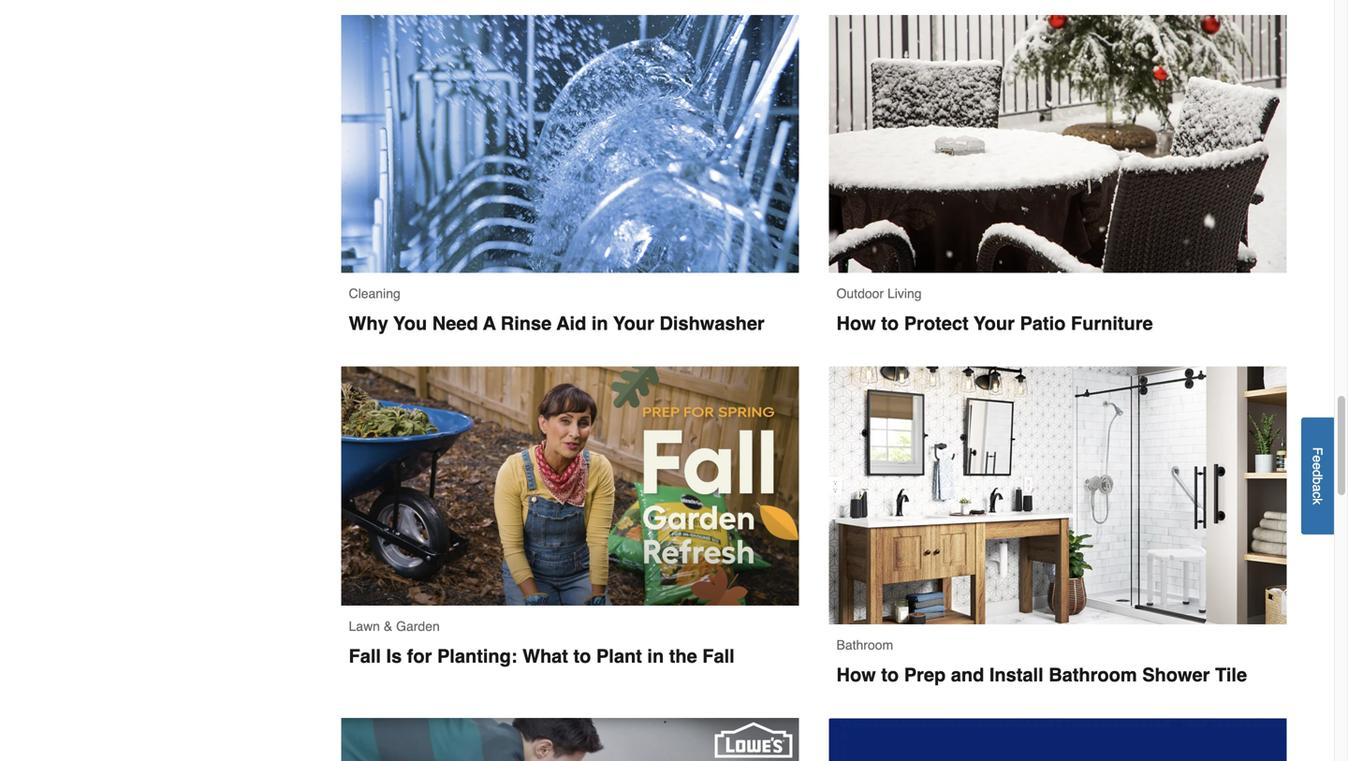 Task type: describe. For each thing, give the bounding box(es) containing it.
plant
[[597, 646, 642, 667]]

to right what
[[574, 646, 591, 667]]

1 your from the left
[[613, 313, 655, 334]]

lawn & garden
[[349, 619, 440, 634]]

how to prep and install bathroom shower tile
[[837, 664, 1248, 686]]

a
[[483, 313, 496, 334]]

1 e from the top
[[1311, 455, 1326, 463]]

2 e from the top
[[1311, 463, 1326, 470]]

0 vertical spatial in
[[592, 313, 608, 334]]

why
[[349, 313, 388, 334]]

lawn
[[349, 619, 380, 634]]

d
[[1311, 470, 1326, 477]]

rinse
[[501, 313, 552, 334]]

tile
[[1216, 664, 1248, 686]]

shower
[[1143, 664, 1210, 686]]

b
[[1311, 477, 1326, 484]]

f e e d b a c k button
[[1302, 418, 1335, 535]]

a video showing how to prepare for tiling a floor. image
[[341, 718, 799, 761]]

&
[[384, 619, 393, 634]]

outdoor
[[837, 286, 884, 301]]

a blue and white image that says "what you need to prep a concrete subfloor". image
[[829, 718, 1287, 761]]

k
[[1311, 498, 1326, 505]]

a
[[1311, 484, 1326, 492]]

you
[[393, 313, 427, 334]]

garden
[[396, 619, 440, 634]]

to for how to protect your patio furniture
[[882, 313, 899, 334]]

to for how to prep and install bathroom shower tile
[[882, 664, 899, 686]]

a large bathroom with a glass door shower and white shower tile. image
[[829, 367, 1287, 625]]

how to protect your patio furniture
[[837, 313, 1154, 334]]

prep
[[904, 664, 946, 686]]

f e e d b a c k
[[1311, 447, 1326, 505]]

1 vertical spatial in
[[648, 646, 664, 667]]

what
[[523, 646, 568, 667]]

install
[[990, 664, 1044, 686]]



Task type: vqa. For each thing, say whether or not it's contained in the screenshot.
Why You Need A Rinse Aid in Your Dishwasher
yes



Task type: locate. For each thing, give the bounding box(es) containing it.
furniture
[[1071, 313, 1154, 334]]

0 vertical spatial how
[[837, 313, 876, 334]]

1 how from the top
[[837, 313, 876, 334]]

cleaning
[[349, 286, 401, 301]]

wine glasses getting washed in a dishwasher. image
[[341, 15, 799, 273]]

1 vertical spatial bathroom
[[1049, 664, 1138, 686]]

1 fall from the left
[[349, 646, 381, 667]]

in right aid
[[592, 313, 608, 334]]

a video on preparing your fall garden for spring. image
[[341, 367, 799, 606]]

in left the
[[648, 646, 664, 667]]

and
[[951, 664, 985, 686]]

1 horizontal spatial fall
[[703, 646, 735, 667]]

patio
[[1020, 313, 1066, 334]]

aid
[[557, 313, 587, 334]]

e
[[1311, 455, 1326, 463], [1311, 463, 1326, 470]]

living
[[888, 286, 922, 301]]

fall right the
[[703, 646, 735, 667]]

fall left "is"
[[349, 646, 381, 667]]

how left prep
[[837, 664, 876, 686]]

is
[[386, 646, 402, 667]]

your
[[613, 313, 655, 334], [974, 313, 1015, 334]]

dishwasher
[[660, 313, 765, 334]]

0 horizontal spatial bathroom
[[837, 638, 894, 653]]

e up d
[[1311, 455, 1326, 463]]

1 horizontal spatial bathroom
[[1049, 664, 1138, 686]]

0 horizontal spatial your
[[613, 313, 655, 334]]

fall is for planting: what to plant in the fall
[[349, 646, 735, 667]]

to
[[882, 313, 899, 334], [574, 646, 591, 667], [882, 664, 899, 686]]

planting:
[[437, 646, 517, 667]]

why you need a rinse aid in your dishwasher
[[349, 313, 765, 334]]

to down outdoor living
[[882, 313, 899, 334]]

your left patio
[[974, 313, 1015, 334]]

how for how to prep and install bathroom shower tile
[[837, 664, 876, 686]]

to left prep
[[882, 664, 899, 686]]

protect
[[904, 313, 969, 334]]

need
[[432, 313, 478, 334]]

for
[[407, 646, 432, 667]]

how down outdoor
[[837, 313, 876, 334]]

outdoor living
[[837, 286, 922, 301]]

1 vertical spatial how
[[837, 664, 876, 686]]

0 horizontal spatial fall
[[349, 646, 381, 667]]

0 horizontal spatial in
[[592, 313, 608, 334]]

2 your from the left
[[974, 313, 1015, 334]]

c
[[1311, 492, 1326, 498]]

your right aid
[[613, 313, 655, 334]]

1 horizontal spatial your
[[974, 313, 1015, 334]]

an outdoor patio table and chairs covered in snow with a christmas tree. image
[[829, 15, 1287, 273]]

bathroom
[[837, 638, 894, 653], [1049, 664, 1138, 686]]

how
[[837, 313, 876, 334], [837, 664, 876, 686]]

in
[[592, 313, 608, 334], [648, 646, 664, 667]]

how for how to protect your patio furniture
[[837, 313, 876, 334]]

the
[[669, 646, 697, 667]]

1 horizontal spatial in
[[648, 646, 664, 667]]

fall
[[349, 646, 381, 667], [703, 646, 735, 667]]

0 vertical spatial bathroom
[[837, 638, 894, 653]]

f
[[1311, 447, 1326, 455]]

2 fall from the left
[[703, 646, 735, 667]]

e up b
[[1311, 463, 1326, 470]]

2 how from the top
[[837, 664, 876, 686]]



